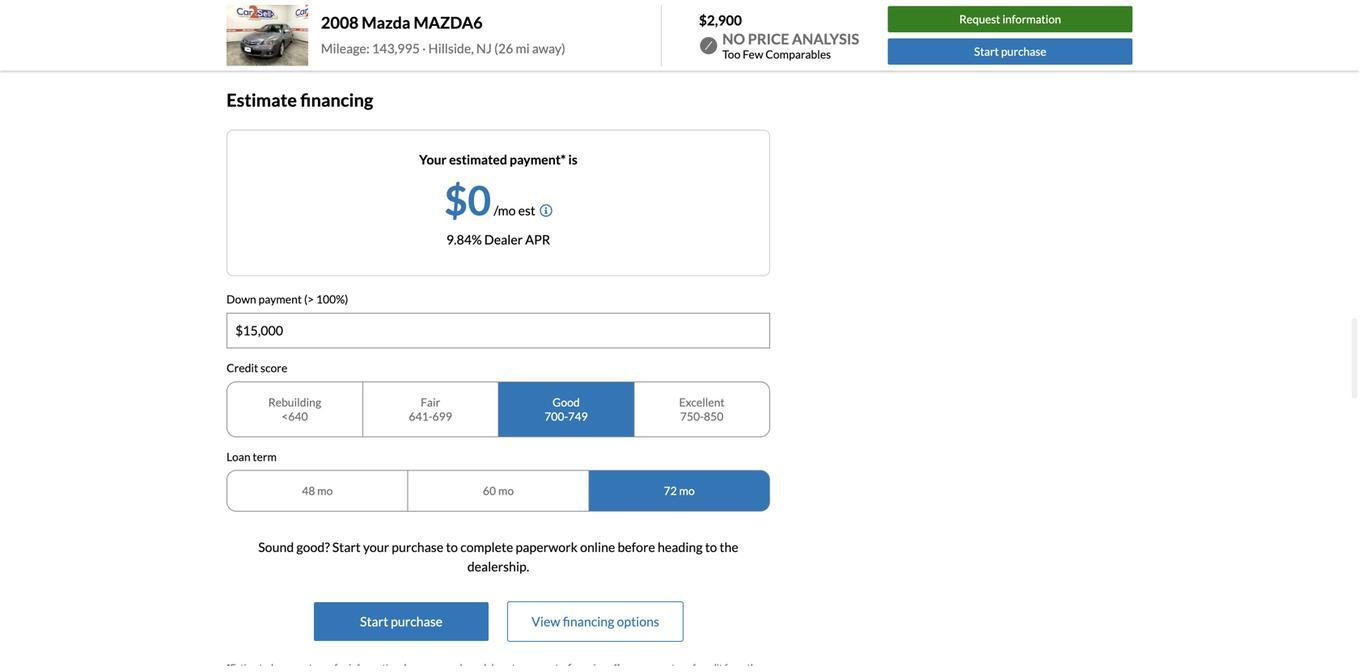 Task type: describe. For each thing, give the bounding box(es) containing it.
purchase inside sound good? start your purchase to complete paperwork online before heading to the dealership.
[[392, 540, 444, 556]]

analysis
[[792, 30, 859, 48]]

749
[[568, 410, 588, 423]]

info circle image
[[540, 204, 553, 217]]

dealership.
[[467, 559, 529, 575]]

mo for 48 mo
[[317, 484, 333, 498]]

options
[[617, 614, 659, 630]]

9.84% dealer apr
[[446, 232, 550, 248]]

view financing options button
[[508, 603, 683, 642]]

start purchase for right the start purchase button
[[974, 45, 1047, 58]]

view
[[532, 614, 560, 630]]

comparables
[[766, 47, 831, 61]]

score
[[260, 361, 287, 375]]

is
[[568, 152, 578, 168]]

·
[[422, 40, 426, 56]]

good
[[553, 395, 580, 409]]

nj
[[476, 40, 492, 56]]

100%)
[[316, 293, 348, 306]]

48 mo
[[302, 484, 333, 498]]

9.84%
[[446, 232, 482, 248]]

no price analysis too few comparables
[[723, 30, 859, 61]]

paperwork
[[516, 540, 578, 556]]

143,995
[[372, 40, 420, 56]]

request
[[960, 12, 1001, 26]]

before
[[618, 540, 655, 556]]

2 vertical spatial purchase
[[391, 614, 443, 630]]

est
[[518, 203, 536, 219]]

no
[[723, 30, 745, 48]]

dealer
[[484, 232, 523, 248]]

good?
[[296, 540, 330, 556]]

history
[[291, 33, 331, 48]]

fair 641-699
[[409, 395, 452, 423]]

estimated
[[449, 152, 507, 168]]

too
[[723, 47, 741, 61]]

750-
[[680, 410, 704, 423]]

rebuilding <640
[[268, 395, 321, 423]]

mi
[[516, 40, 530, 56]]

estimate
[[227, 89, 297, 110]]

60
[[483, 484, 496, 498]]

sound good? start your purchase to complete paperwork online before heading to the dealership.
[[258, 540, 739, 575]]

the
[[720, 540, 739, 556]]

request information
[[960, 12, 1061, 26]]

2008
[[321, 13, 359, 32]]

/mo
[[494, 203, 516, 219]]

credit
[[227, 361, 258, 375]]

online
[[580, 540, 615, 556]]

loan term
[[227, 450, 277, 464]]

excellent
[[679, 395, 725, 409]]

72
[[664, 484, 677, 498]]

estimate financing
[[227, 89, 373, 110]]

(26
[[494, 40, 513, 56]]

your
[[419, 152, 447, 168]]

<640
[[282, 410, 308, 423]]

your estimated payment* is
[[419, 152, 578, 168]]

mo for 60 mo
[[498, 484, 514, 498]]

financing for view
[[563, 614, 614, 630]]

show price history link
[[227, 33, 331, 48]]

price
[[748, 30, 789, 48]]



Task type: locate. For each thing, give the bounding box(es) containing it.
1 horizontal spatial mo
[[498, 484, 514, 498]]

financing down 'mileage:'
[[300, 89, 373, 110]]

start
[[974, 45, 999, 58], [332, 540, 361, 556], [360, 614, 388, 630]]

0 horizontal spatial to
[[446, 540, 458, 556]]

Down payment (> 100%) text field
[[227, 314, 770, 348]]

2 vertical spatial start
[[360, 614, 388, 630]]

fair
[[421, 395, 440, 409]]

0 horizontal spatial start purchase button
[[314, 603, 489, 642]]

72 mo
[[664, 484, 695, 498]]

payment
[[259, 293, 302, 306]]

to
[[446, 540, 458, 556], [705, 540, 717, 556]]

850
[[704, 410, 724, 423]]

mazda
[[362, 13, 411, 32]]

start down request
[[974, 45, 999, 58]]

to left the
[[705, 540, 717, 556]]

start purchase
[[974, 45, 1047, 58], [360, 614, 443, 630]]

60 mo
[[483, 484, 514, 498]]

payment*
[[510, 152, 566, 168]]

48
[[302, 484, 315, 498]]

information
[[1003, 12, 1061, 26]]

rebuilding
[[268, 395, 321, 409]]

loan
[[227, 450, 251, 464]]

your
[[363, 540, 389, 556]]

start purchase button down your
[[314, 603, 489, 642]]

2008 mazda mazda6 mileage: 143,995 · hillside, nj (26 mi away)
[[321, 13, 566, 56]]

2 horizontal spatial mo
[[679, 484, 695, 498]]

mazda6
[[414, 13, 483, 32]]

start down your
[[360, 614, 388, 630]]

1 vertical spatial financing
[[563, 614, 614, 630]]

mo
[[317, 484, 333, 498], [498, 484, 514, 498], [679, 484, 695, 498]]

start inside sound good? start your purchase to complete paperwork online before heading to the dealership.
[[332, 540, 361, 556]]

$0
[[444, 176, 491, 224]]

financing for estimate
[[300, 89, 373, 110]]

mo right "60"
[[498, 484, 514, 498]]

641-
[[409, 410, 433, 423]]

0 horizontal spatial start purchase
[[360, 614, 443, 630]]

financing right "view"
[[563, 614, 614, 630]]

1 mo from the left
[[317, 484, 333, 498]]

start purchase button
[[888, 38, 1133, 65], [314, 603, 489, 642]]

1 horizontal spatial start purchase
[[974, 45, 1047, 58]]

1 vertical spatial start purchase button
[[314, 603, 489, 642]]

down
[[227, 293, 256, 306]]

start purchase for the bottommost the start purchase button
[[360, 614, 443, 630]]

sound
[[258, 540, 294, 556]]

699
[[433, 410, 452, 423]]

show price history
[[227, 33, 331, 48]]

request information button
[[888, 6, 1133, 32]]

0 horizontal spatial mo
[[317, 484, 333, 498]]

0 vertical spatial start purchase
[[974, 45, 1047, 58]]

0 vertical spatial start
[[974, 45, 999, 58]]

178 days at this dealership image
[[227, 0, 265, 5]]

start left your
[[332, 540, 361, 556]]

1 vertical spatial start
[[332, 540, 361, 556]]

hillside,
[[428, 40, 474, 56]]

0 vertical spatial start purchase button
[[888, 38, 1133, 65]]

2008 mazda mazda6 image
[[227, 5, 308, 66]]

price
[[260, 33, 289, 48]]

down payment (> 100%)
[[227, 293, 348, 306]]

1 horizontal spatial financing
[[563, 614, 614, 630]]

excellent 750-850
[[679, 395, 725, 423]]

$0 /mo est
[[444, 176, 536, 224]]

away)
[[532, 40, 566, 56]]

credit score
[[227, 361, 287, 375]]

1 to from the left
[[446, 540, 458, 556]]

heading
[[658, 540, 703, 556]]

mileage:
[[321, 40, 370, 56]]

few
[[743, 47, 763, 61]]

start purchase down your
[[360, 614, 443, 630]]

700-
[[545, 410, 568, 423]]

mo right "48"
[[317, 484, 333, 498]]

term
[[253, 450, 277, 464]]

complete
[[461, 540, 513, 556]]

1 vertical spatial start purchase
[[360, 614, 443, 630]]

1 horizontal spatial start purchase button
[[888, 38, 1133, 65]]

$2,900
[[699, 12, 742, 28]]

1 horizontal spatial to
[[705, 540, 717, 556]]

(>
[[304, 293, 314, 306]]

view financing options
[[532, 614, 659, 630]]

0 vertical spatial purchase
[[1001, 45, 1047, 58]]

3 mo from the left
[[679, 484, 695, 498]]

2 to from the left
[[705, 540, 717, 556]]

1 vertical spatial purchase
[[392, 540, 444, 556]]

0 horizontal spatial financing
[[300, 89, 373, 110]]

purchase
[[1001, 45, 1047, 58], [392, 540, 444, 556], [391, 614, 443, 630]]

financing
[[300, 89, 373, 110], [563, 614, 614, 630]]

start purchase down request information button
[[974, 45, 1047, 58]]

2 mo from the left
[[498, 484, 514, 498]]

apr
[[525, 232, 550, 248]]

financing inside button
[[563, 614, 614, 630]]

to left complete
[[446, 540, 458, 556]]

0 vertical spatial financing
[[300, 89, 373, 110]]

show
[[227, 33, 258, 48]]

mo for 72 mo
[[679, 484, 695, 498]]

good 700-749
[[545, 395, 588, 423]]

mo right 72
[[679, 484, 695, 498]]

start purchase button down request information button
[[888, 38, 1133, 65]]



Task type: vqa. For each thing, say whether or not it's contained in the screenshot.
says at left
no



